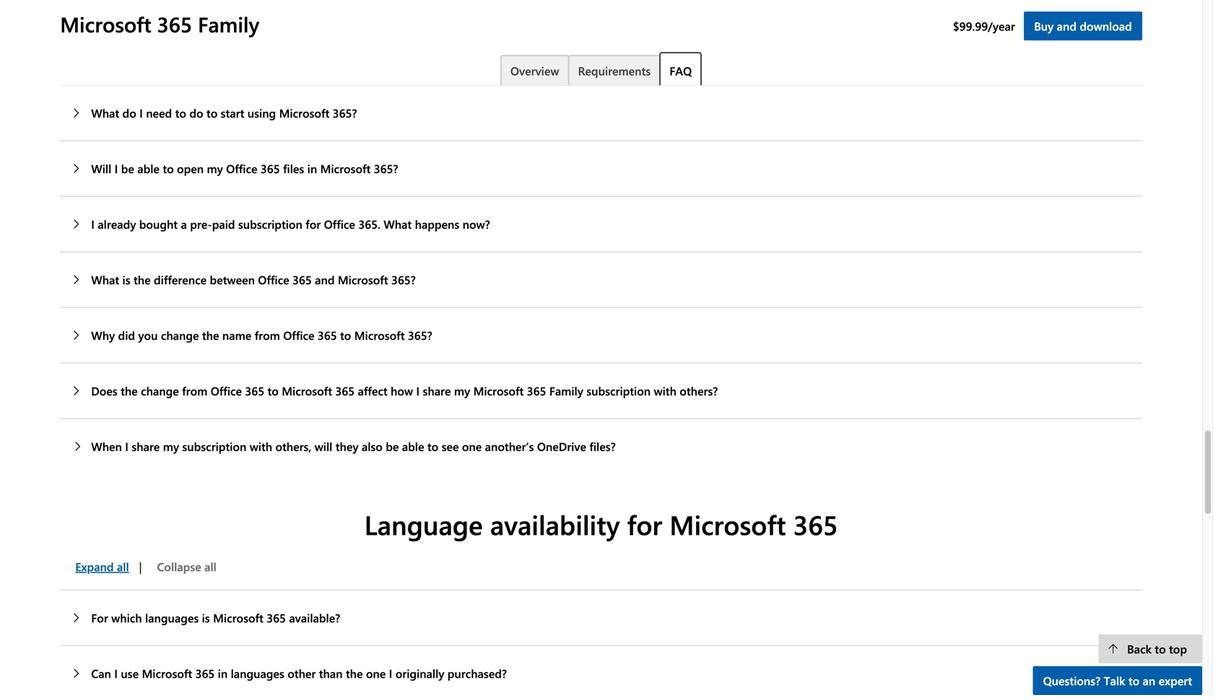 Task type: describe. For each thing, give the bounding box(es) containing it.
all for collapse all
[[204, 559, 217, 574]]

other
[[288, 666, 316, 681]]

what for what do i need to do to start using microsoft 365?
[[91, 105, 119, 121]]

will
[[315, 439, 332, 454]]

i inside the when i share my subscription with others, will they also be able to see one another's onedrive files? dropdown button
[[125, 439, 128, 454]]

need
[[146, 105, 172, 121]]

for inside dropdown button
[[306, 216, 321, 232]]

purchased?
[[448, 666, 507, 681]]

others?
[[680, 383, 718, 399]]

questions? talk to an expert
[[1043, 673, 1192, 689]]

use
[[121, 666, 139, 681]]

office right open
[[226, 161, 257, 176]]

does the change from office 365 to microsoft 365 affect how i share my microsoft 365 family subscription with others? button
[[60, 364, 1142, 418]]

expand all
[[75, 559, 129, 574]]

1 vertical spatial is
[[202, 610, 210, 626]]

talk
[[1104, 673, 1125, 689]]

0 vertical spatial change
[[161, 327, 199, 343]]

language availability for microsoft 365
[[364, 507, 838, 542]]

faq link
[[659, 52, 702, 87]]

does
[[91, 383, 117, 399]]

what for what is the difference between office 365 and microsoft 365?
[[91, 272, 119, 287]]

able inside the when i share my subscription with others, will they also be able to see one another's onedrive files? dropdown button
[[402, 439, 424, 454]]

paid
[[212, 216, 235, 232]]

1 vertical spatial change
[[141, 383, 179, 399]]

0 horizontal spatial with
[[250, 439, 272, 454]]

pre-
[[190, 216, 212, 232]]

all for expand all
[[117, 559, 129, 574]]

the inside what is the difference between office 365 and microsoft 365? dropdown button
[[134, 272, 151, 287]]

2 vertical spatial subscription
[[182, 439, 246, 454]]

office left 365.
[[324, 216, 355, 232]]

in inside will i be able to open my office 365 files in microsoft 365? dropdown button
[[307, 161, 317, 176]]

why did you change the name from office 365 to microsoft 365? button
[[60, 308, 1142, 363]]

how
[[391, 383, 413, 399]]

which
[[111, 610, 142, 626]]

for which languages is microsoft 365 available? button
[[60, 591, 1142, 645]]

able inside will i be able to open my office 365 files in microsoft 365? dropdown button
[[137, 161, 160, 176]]

what do i need to do to start using microsoft 365? button
[[60, 86, 1142, 140]]

already
[[98, 216, 136, 232]]

when
[[91, 439, 122, 454]]

when i share my subscription with others, will they also be able to see one another's onedrive files?
[[91, 439, 616, 454]]

questions?
[[1043, 673, 1101, 689]]

expand
[[75, 559, 114, 574]]

i inside the does the change from office 365 to microsoft 365 affect how i share my microsoft 365 family subscription with others? dropdown button
[[416, 383, 420, 399]]

group containing expand all
[[60, 552, 227, 581]]

1 horizontal spatial with
[[654, 383, 677, 399]]

open
[[177, 161, 204, 176]]

using
[[248, 105, 276, 121]]

what do i need to do to start using microsoft 365?
[[91, 105, 357, 121]]

2 horizontal spatial my
[[454, 383, 470, 399]]

happens
[[415, 216, 459, 232]]

what is the difference between office 365 and microsoft 365? button
[[60, 252, 1142, 307]]

microsoft 365 family
[[60, 10, 259, 38]]

will i be able to open my office 365 files in microsoft 365? button
[[60, 141, 1142, 196]]

another's
[[485, 439, 534, 454]]

i inside will i be able to open my office 365 files in microsoft 365? dropdown button
[[115, 161, 118, 176]]

see
[[442, 439, 459, 454]]

onedrive
[[537, 439, 586, 454]]

365.
[[358, 216, 380, 232]]

1 do from the left
[[122, 105, 136, 121]]

requirements link
[[568, 55, 661, 85]]

i already bought a pre-paid subscription for office 365. what happens now?
[[91, 216, 490, 232]]

availability
[[490, 507, 620, 542]]

why
[[91, 327, 115, 343]]

why did you change the name from office 365 to microsoft 365?
[[91, 327, 432, 343]]

expert
[[1159, 673, 1192, 689]]

and inside buy and download button
[[1057, 18, 1077, 34]]

office down the name in the top of the page
[[211, 383, 242, 399]]

between
[[210, 272, 255, 287]]

top
[[1169, 641, 1187, 657]]

requirements
[[578, 63, 651, 78]]

0 horizontal spatial share
[[132, 439, 160, 454]]

1 vertical spatial subscription
[[587, 383, 651, 399]]

for which languages is microsoft 365 available?
[[91, 610, 340, 626]]

difference
[[154, 272, 207, 287]]

does the change from office 365 to microsoft 365 affect how i share my microsoft 365 family subscription with others?
[[91, 383, 718, 399]]

can i use microsoft 365 in languages other than the one i originally purchased? button
[[60, 646, 1142, 695]]

originally
[[396, 666, 444, 681]]

when i share my subscription with others, will they also be able to see one another's onedrive files? button
[[60, 419, 1142, 474]]

than
[[319, 666, 343, 681]]

the inside the does the change from office 365 to microsoft 365 affect how i share my microsoft 365 family subscription with others? dropdown button
[[121, 383, 138, 399]]

collapse
[[157, 559, 201, 574]]

office right between at the left top of page
[[258, 272, 289, 287]]

files?
[[590, 439, 616, 454]]

|
[[139, 559, 142, 574]]

0 vertical spatial subscription
[[238, 216, 302, 232]]

did
[[118, 327, 135, 343]]

collapse all
[[157, 559, 217, 574]]

expand all button
[[60, 552, 139, 581]]

questions? talk to an expert button
[[1033, 667, 1202, 695]]

1 horizontal spatial be
[[386, 439, 399, 454]]



Task type: locate. For each thing, give the bounding box(es) containing it.
affect
[[358, 383, 388, 399]]

bought
[[139, 216, 178, 232]]

and right buy
[[1057, 18, 1077, 34]]

1 vertical spatial my
[[454, 383, 470, 399]]

0 horizontal spatial do
[[122, 105, 136, 121]]

i already bought a pre-paid subscription for office 365. what happens now? button
[[60, 197, 1142, 252]]

available?
[[289, 610, 340, 626]]

0 vertical spatial one
[[462, 439, 482, 454]]

0 vertical spatial with
[[654, 383, 677, 399]]

family
[[198, 10, 259, 38], [549, 383, 583, 399]]

in down for which languages is microsoft 365 available?
[[218, 666, 228, 681]]

1 horizontal spatial one
[[462, 439, 482, 454]]

is
[[122, 272, 130, 287], [202, 610, 210, 626]]

back to top
[[1127, 641, 1187, 657]]

able left see on the left bottom
[[402, 439, 424, 454]]

0 vertical spatial from
[[255, 327, 280, 343]]

do left need
[[122, 105, 136, 121]]

1 horizontal spatial do
[[189, 105, 203, 121]]

files
[[283, 161, 304, 176]]

learn more about microsoft 365 family. tab list
[[60, 52, 1142, 87]]

change right does
[[141, 383, 179, 399]]

microsoft
[[60, 10, 151, 38], [279, 105, 330, 121], [320, 161, 371, 176], [338, 272, 388, 287], [354, 327, 405, 343], [282, 383, 332, 399], [473, 383, 524, 399], [670, 507, 786, 542], [213, 610, 263, 626], [142, 666, 192, 681]]

buy and download button
[[1024, 12, 1142, 40]]

1 vertical spatial share
[[132, 439, 160, 454]]

1 horizontal spatial for
[[627, 507, 662, 542]]

0 horizontal spatial all
[[117, 559, 129, 574]]

0 vertical spatial languages
[[145, 610, 199, 626]]

i left use
[[114, 666, 118, 681]]

is left difference
[[122, 272, 130, 287]]

they
[[336, 439, 359, 454]]

0 horizontal spatial languages
[[145, 610, 199, 626]]

now?
[[463, 216, 490, 232]]

to
[[175, 105, 186, 121], [206, 105, 218, 121], [163, 161, 174, 176], [340, 327, 351, 343], [268, 383, 279, 399], [427, 439, 438, 454], [1155, 641, 1166, 657], [1129, 673, 1140, 689]]

i left need
[[139, 105, 143, 121]]

collapse all button
[[142, 552, 227, 581]]

with left 'others,'
[[250, 439, 272, 454]]

for
[[306, 216, 321, 232], [627, 507, 662, 542]]

1 vertical spatial be
[[386, 439, 399, 454]]

subscription
[[238, 216, 302, 232], [587, 383, 651, 399], [182, 439, 246, 454]]

1 horizontal spatial family
[[549, 383, 583, 399]]

the inside why did you change the name from office 365 to microsoft 365? dropdown button
[[202, 327, 219, 343]]

1 vertical spatial from
[[182, 383, 207, 399]]

able
[[137, 161, 160, 176], [402, 439, 424, 454]]

i left originally
[[389, 666, 392, 681]]

share right when
[[132, 439, 160, 454]]

one
[[462, 439, 482, 454], [366, 666, 386, 681]]

faq
[[670, 63, 692, 78]]

0 horizontal spatial one
[[366, 666, 386, 681]]

what
[[91, 105, 119, 121], [384, 216, 412, 232], [91, 272, 119, 287]]

i right when
[[125, 439, 128, 454]]

365?
[[333, 105, 357, 121], [374, 161, 398, 176], [391, 272, 416, 287], [408, 327, 432, 343]]

1 horizontal spatial in
[[307, 161, 317, 176]]

i inside what do i need to do to start using microsoft 365? dropdown button
[[139, 105, 143, 121]]

back to top link
[[1099, 635, 1202, 664]]

2 do from the left
[[189, 105, 203, 121]]

in right files
[[307, 161, 317, 176]]

1 vertical spatial and
[[315, 272, 335, 287]]

one left originally
[[366, 666, 386, 681]]

0 vertical spatial in
[[307, 161, 317, 176]]

also
[[362, 439, 383, 454]]

start
[[221, 105, 244, 121]]

name
[[222, 327, 251, 343]]

i right will on the left
[[115, 161, 118, 176]]

1 horizontal spatial is
[[202, 610, 210, 626]]

will i be able to open my office 365 files in microsoft 365?
[[91, 161, 398, 176]]

1 vertical spatial for
[[627, 507, 662, 542]]

0 horizontal spatial my
[[163, 439, 179, 454]]

all
[[117, 559, 129, 574], [204, 559, 217, 574]]

all inside expand all 'button'
[[117, 559, 129, 574]]

what up why
[[91, 272, 119, 287]]

1 vertical spatial one
[[366, 666, 386, 681]]

overview
[[511, 63, 559, 78]]

1 vertical spatial family
[[549, 383, 583, 399]]

buy
[[1034, 18, 1054, 34]]

with left others? at right bottom
[[654, 383, 677, 399]]

from
[[255, 327, 280, 343], [182, 383, 207, 399]]

in inside the "can i use microsoft 365 in languages other than the one i originally purchased?" dropdown button
[[218, 666, 228, 681]]

will
[[91, 161, 111, 176]]

what left need
[[91, 105, 119, 121]]

0 vertical spatial be
[[121, 161, 134, 176]]

0 vertical spatial what
[[91, 105, 119, 121]]

0 horizontal spatial from
[[182, 383, 207, 399]]

able left open
[[137, 161, 160, 176]]

what is the difference between office 365 and microsoft 365?
[[91, 272, 416, 287]]

1 horizontal spatial languages
[[231, 666, 284, 681]]

languages right the which on the bottom left
[[145, 610, 199, 626]]

1 horizontal spatial share
[[423, 383, 451, 399]]

i inside i already bought a pre-paid subscription for office 365. what happens now? dropdown button
[[91, 216, 95, 232]]

the right than
[[346, 666, 363, 681]]

1 horizontal spatial from
[[255, 327, 280, 343]]

1 vertical spatial with
[[250, 439, 272, 454]]

365
[[157, 10, 192, 38], [261, 161, 280, 176], [293, 272, 312, 287], [318, 327, 337, 343], [245, 383, 264, 399], [335, 383, 355, 399], [527, 383, 546, 399], [793, 507, 838, 542], [267, 610, 286, 626], [195, 666, 215, 681]]

0 vertical spatial able
[[137, 161, 160, 176]]

1 vertical spatial what
[[384, 216, 412, 232]]

with
[[654, 383, 677, 399], [250, 439, 272, 454]]

share right how
[[423, 383, 451, 399]]

0 horizontal spatial family
[[198, 10, 259, 38]]

and
[[1057, 18, 1077, 34], [315, 272, 335, 287]]

0 horizontal spatial and
[[315, 272, 335, 287]]

download
[[1080, 18, 1132, 34]]

i left already
[[91, 216, 95, 232]]

0 vertical spatial family
[[198, 10, 259, 38]]

others,
[[275, 439, 311, 454]]

can
[[91, 666, 111, 681]]

1 horizontal spatial all
[[204, 559, 217, 574]]

the inside the "can i use microsoft 365 in languages other than the one i originally purchased?" dropdown button
[[346, 666, 363, 681]]

0 vertical spatial is
[[122, 272, 130, 287]]

1 horizontal spatial able
[[402, 439, 424, 454]]

2 vertical spatial what
[[91, 272, 119, 287]]

group
[[60, 552, 227, 581]]

can i use microsoft 365 in languages other than the one i originally purchased?
[[91, 666, 507, 681]]

overview link
[[500, 55, 569, 85]]

1 vertical spatial languages
[[231, 666, 284, 681]]

buy and download
[[1034, 18, 1132, 34]]

2 vertical spatial my
[[163, 439, 179, 454]]

language
[[364, 507, 483, 542]]

change right you
[[161, 327, 199, 343]]

the right does
[[121, 383, 138, 399]]

my up see on the left bottom
[[454, 383, 470, 399]]

back
[[1127, 641, 1152, 657]]

0 horizontal spatial in
[[218, 666, 228, 681]]

what right 365.
[[384, 216, 412, 232]]

0 vertical spatial for
[[306, 216, 321, 232]]

i right how
[[416, 383, 420, 399]]

0 horizontal spatial is
[[122, 272, 130, 287]]

0 horizontal spatial able
[[137, 161, 160, 176]]

all inside collapse all button
[[204, 559, 217, 574]]

all right collapse
[[204, 559, 217, 574]]

for
[[91, 610, 108, 626]]

a
[[181, 216, 187, 232]]

0 vertical spatial my
[[207, 161, 223, 176]]

all left |
[[117, 559, 129, 574]]

0 vertical spatial share
[[423, 383, 451, 399]]

$99.99/year
[[953, 18, 1015, 34]]

languages left the other
[[231, 666, 284, 681]]

be
[[121, 161, 134, 176], [386, 439, 399, 454]]

one right see on the left bottom
[[462, 439, 482, 454]]

office right the name in the top of the page
[[283, 327, 315, 343]]

you
[[138, 327, 158, 343]]

in
[[307, 161, 317, 176], [218, 666, 228, 681]]

2 all from the left
[[204, 559, 217, 574]]

an
[[1143, 673, 1156, 689]]

the
[[134, 272, 151, 287], [202, 327, 219, 343], [121, 383, 138, 399], [346, 666, 363, 681]]

0 horizontal spatial be
[[121, 161, 134, 176]]

the left the name in the top of the page
[[202, 327, 219, 343]]

the left difference
[[134, 272, 151, 287]]

do
[[122, 105, 136, 121], [189, 105, 203, 121]]

0 horizontal spatial for
[[306, 216, 321, 232]]

my right open
[[207, 161, 223, 176]]

do left 'start'
[[189, 105, 203, 121]]

1 horizontal spatial and
[[1057, 18, 1077, 34]]

is down "collapse all"
[[202, 610, 210, 626]]

1 vertical spatial able
[[402, 439, 424, 454]]

and down i already bought a pre-paid subscription for office 365. what happens now?
[[315, 272, 335, 287]]

share
[[423, 383, 451, 399], [132, 439, 160, 454]]

1 all from the left
[[117, 559, 129, 574]]

be right will on the left
[[121, 161, 134, 176]]

family inside dropdown button
[[549, 383, 583, 399]]

be right the also
[[386, 439, 399, 454]]

1 horizontal spatial my
[[207, 161, 223, 176]]

my right when
[[163, 439, 179, 454]]

1 vertical spatial in
[[218, 666, 228, 681]]

0 vertical spatial and
[[1057, 18, 1077, 34]]

languages
[[145, 610, 199, 626], [231, 666, 284, 681]]

and inside what is the difference between office 365 and microsoft 365? dropdown button
[[315, 272, 335, 287]]



Task type: vqa. For each thing, say whether or not it's contained in the screenshot.
the topmost POWERPOINT
no



